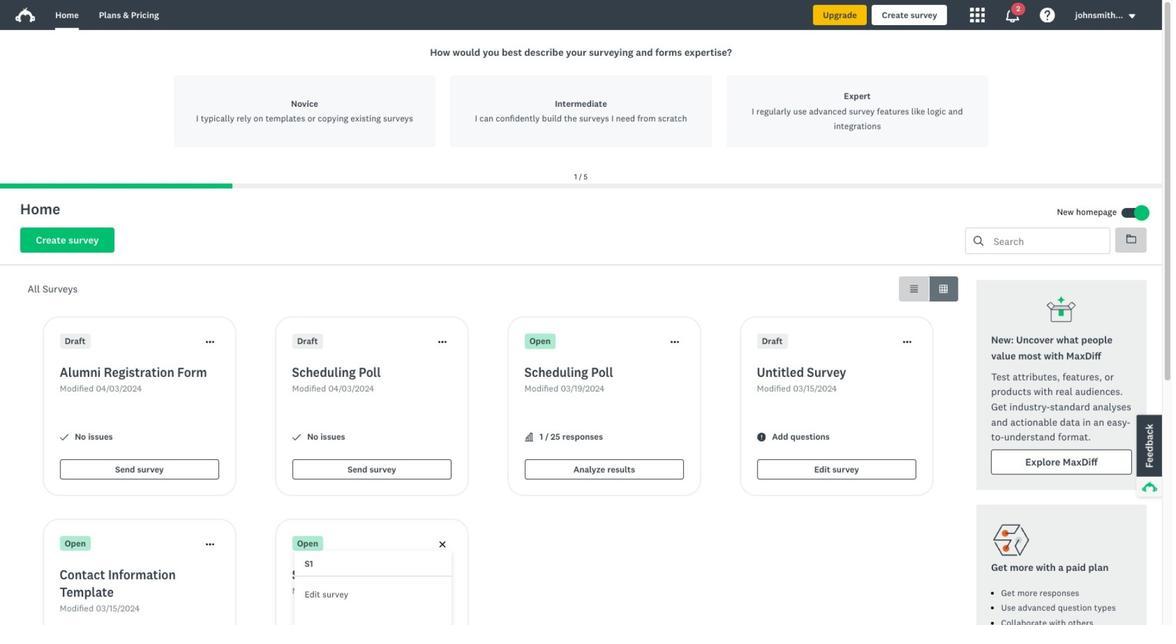 Task type: locate. For each thing, give the bounding box(es) containing it.
response count image
[[525, 433, 534, 442]]

group
[[900, 277, 959, 302]]

help icon image
[[1041, 8, 1056, 23]]

response based pricing icon image
[[992, 520, 1032, 560]]

products icon image
[[970, 8, 986, 23], [970, 8, 986, 23]]

search image
[[974, 236, 984, 246]]

1 brand logo image from the top
[[15, 5, 35, 25]]

response count image
[[525, 433, 534, 442]]

no issues image
[[60, 433, 69, 442]]

notification center icon image
[[1006, 8, 1021, 23]]

brand logo image
[[15, 5, 35, 25], [15, 8, 35, 23]]

no issues image
[[292, 433, 301, 442]]

Search text field
[[984, 229, 1110, 254]]

dialog
[[0, 30, 1163, 189]]

2 brand logo image from the top
[[15, 8, 35, 23]]

menu
[[295, 551, 452, 625]]

dropdown arrow icon image
[[1129, 12, 1138, 20], [1130, 14, 1137, 18]]

warning image
[[757, 433, 766, 442]]



Task type: describe. For each thing, give the bounding box(es) containing it.
folders image
[[1127, 234, 1137, 244]]

folders image
[[1127, 235, 1137, 244]]

search image
[[974, 236, 984, 246]]

max diff icon image
[[1047, 295, 1077, 326]]



Task type: vqa. For each thing, say whether or not it's contained in the screenshot.
Max Diff icon
yes



